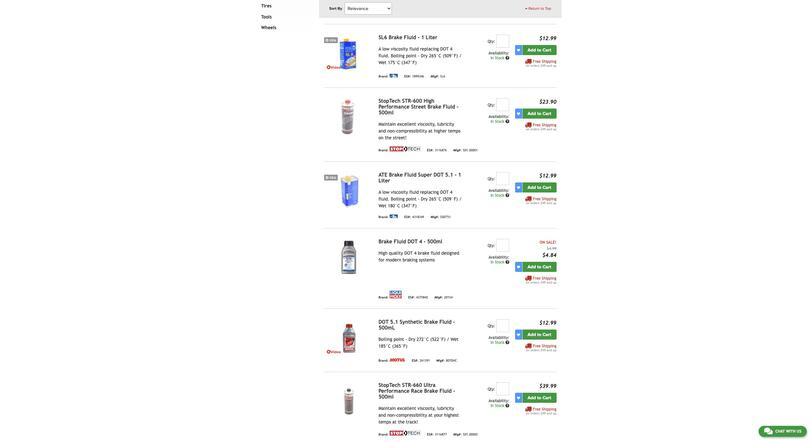 Task type: vqa. For each thing, say whether or not it's contained in the screenshot.
the leftmost the Vehicle
no



Task type: describe. For each thing, give the bounding box(es) containing it.
1899346
[[413, 75, 425, 78]]

3 add to wish list image from the top
[[517, 266, 521, 269]]

up for sl6 brake fluid - 1 liter
[[553, 64, 557, 68]]

sd0t51
[[441, 215, 451, 219]]

4 shipping from the top
[[542, 277, 557, 281]]

es#: 3116877
[[427, 433, 447, 437]]

caret up image
[[526, 6, 528, 10]]

dot inside ate brake fluid super dot 5.1 - 1 liter
[[434, 172, 444, 178]]

non- for stoptech str-600 high performance street brake fluid - 500ml
[[388, 129, 397, 134]]

dot 5.1 synthetic brake fluid - 500ml
[[379, 319, 456, 331]]

stoptech str-600 high performance street brake fluid - 500ml
[[379, 98, 459, 116]]

/ for sl6 brake fluid - 1 liter
[[460, 53, 462, 58]]

boiling point - dry 272°c (522°f) / wet 185°c (365°f)
[[379, 337, 459, 349]]

$49 for stoptech str-660 ultra performance race brake fluid - 500ml
[[541, 412, 546, 416]]

liter inside ate brake fluid super dot 5.1 - 1 liter
[[379, 178, 391, 184]]

4 cart from the top
[[543, 265, 552, 270]]

a low viscosity fluid replacing dot 4 fluid. boiling point - dry 265°c (509°f) / wet 175°c (347°f)
[[379, 46, 462, 65]]

chat with us link
[[759, 426, 808, 437]]

3116876
[[435, 149, 447, 152]]

tires
[[261, 3, 272, 9]]

es#: for 4
[[409, 296, 415, 299]]

660
[[413, 383, 423, 389]]

ate brake fluid super dot 5.1 - 1 liter
[[379, 172, 462, 184]]

in stock for dot 5.1 synthetic brake fluid - 500ml
[[491, 341, 506, 345]]

brake up quality
[[379, 239, 393, 245]]

availability: for stoptech str-600 high performance street brake fluid - 500ml
[[489, 115, 510, 119]]

wheels
[[261, 25, 277, 30]]

175°c
[[388, 60, 400, 65]]

$49 for ate brake fluid super dot 5.1 - 1 liter
[[541, 202, 546, 205]]

265°c for 5.1
[[429, 197, 442, 202]]

4 up from the top
[[553, 281, 557, 285]]

dot 5.1 synthetic brake fluid - 500ml link
[[379, 319, 456, 331]]

comments image
[[765, 428, 774, 436]]

return to top
[[528, 6, 552, 11]]

motul - corporate logo image
[[390, 359, 406, 362]]

systems
[[419, 258, 435, 263]]

cart for ate brake fluid super dot 5.1 - 1 liter
[[543, 185, 552, 191]]

on inside maintain excellent viscosity, lubricity and non-compressibility at higher temps on the street!
[[379, 135, 384, 141]]

availability: for ate brake fluid super dot 5.1 - 1 liter
[[489, 189, 510, 193]]

mfg#: for sl6 brake fluid - 1 liter
[[431, 75, 439, 78]]

501.00002
[[463, 433, 478, 437]]

brake inside the dot 5.1 synthetic brake fluid - 500ml
[[425, 319, 438, 326]]

maintain excellent viscosity, lubricity and non-compressibility at your highest temps at the track!
[[379, 406, 459, 425]]

mfg#: sl6
[[431, 75, 446, 78]]

stock for stoptech str-600 high performance street brake fluid - 500ml
[[495, 119, 505, 124]]

dot inside a low viscosity fluid replacing dot 4 fluid. boiling point - dry 265°c (509°f) / wet 180°c (347°f)
[[441, 190, 449, 195]]

brand: for dot 5.1 synthetic brake fluid - 500ml
[[379, 359, 389, 363]]

4 add from the top
[[528, 265, 537, 270]]

lubricity for stoptech str-600 high performance street brake fluid - 500ml
[[438, 122, 455, 127]]

1 vertical spatial 500ml
[[428, 239, 443, 245]]

sl6 brake fluid - 1 liter link
[[379, 34, 438, 41]]

point inside boiling point - dry 272°c (522°f) / wet 185°c (365°f)
[[394, 337, 405, 342]]

add to wish list image for $23.90
[[517, 112, 521, 115]]

on sale! $4.99 $4.84
[[540, 240, 557, 259]]

in stock for ate brake fluid super dot 5.1 - 1 liter
[[491, 193, 506, 198]]

orders for stoptech str-660 ultra performance race brake fluid - 500ml
[[531, 412, 540, 416]]

low for sl6 brake fluid - 1 liter
[[383, 46, 390, 52]]

up for dot 5.1 synthetic brake fluid - 500ml
[[553, 349, 557, 352]]

shipping for stoptech str-600 high performance street brake fluid - 500ml
[[542, 123, 557, 128]]

stock for ate brake fluid super dot 5.1 - 1 liter
[[495, 193, 505, 198]]

es#: 261391
[[412, 359, 430, 363]]

- inside the dot 5.1 synthetic brake fluid - 500ml
[[454, 319, 456, 326]]

track!
[[406, 420, 419, 425]]

sale!
[[547, 240, 557, 245]]

return
[[529, 6, 540, 11]]

brand: for stoptech str-600 high performance street brake fluid - 500ml
[[379, 149, 389, 152]]

500ml
[[379, 325, 395, 331]]

4 inside high quality dot 4 brake fluid designed for modern braking systems
[[415, 251, 417, 256]]

availability: for stoptech str-660 ultra performance race brake fluid - 500ml
[[489, 399, 510, 404]]

str- for street
[[402, 98, 413, 104]]

0 horizontal spatial sl6
[[379, 34, 388, 41]]

street
[[412, 104, 426, 110]]

(347°f) for -
[[402, 60, 417, 65]]

by
[[338, 6, 342, 11]]

with
[[787, 430, 796, 434]]

(509°f) for ate brake fluid super dot 5.1 - 1 liter
[[443, 197, 458, 202]]

(365°f)
[[393, 344, 408, 349]]

add to cart for ate brake fluid super dot 5.1 - 1 liter
[[528, 185, 552, 191]]

boiling inside boiling point - dry 272°c (522°f) / wet 185°c (365°f)
[[379, 337, 393, 342]]

shipping for stoptech str-660 ultra performance race brake fluid - 500ml
[[542, 408, 557, 412]]

in stock for stoptech str-660 ultra performance race brake fluid - 500ml
[[491, 404, 506, 409]]

super
[[418, 172, 432, 178]]

high inside stoptech str-600 high performance street brake fluid - 500ml
[[424, 98, 435, 104]]

mfg#: for stoptech str-600 high performance street brake fluid - 500ml
[[454, 149, 462, 152]]

stoptech str-600 high performance street brake fluid - 500ml link
[[379, 98, 459, 116]]

orders for ate brake fluid super dot 5.1 - 1 liter
[[531, 202, 540, 205]]

4 inside a low viscosity fluid replacing dot 4 fluid. boiling point - dry 265°c (509°f) / wet 175°c (347°f)
[[450, 46, 453, 52]]

brand: for sl6 brake fluid - 1 liter
[[379, 75, 389, 78]]

a for sl6 brake fluid - 1 liter
[[379, 46, 381, 52]]

stock for brake fluid dot 4 - 500ml
[[495, 260, 505, 265]]

your
[[434, 413, 443, 418]]

mfg#: 8070hc
[[437, 359, 457, 363]]

free shipping on orders $49 and up for sl6 brake fluid - 1 liter
[[526, 59, 557, 68]]

es#: for -
[[405, 75, 411, 78]]

sort by
[[330, 6, 342, 11]]

4 free shipping on orders $49 and up from the top
[[526, 277, 557, 285]]

braking
[[403, 258, 418, 263]]

stock for sl6 brake fluid - 1 liter
[[495, 56, 505, 60]]

the inside the maintain excellent viscosity, lubricity and non-compressibility at your highest temps at the track!
[[398, 420, 405, 425]]

question circle image for stoptech str-600 high performance street brake fluid - 500ml
[[506, 120, 510, 124]]

availability: for sl6 brake fluid - 1 liter
[[489, 51, 510, 56]]

dot inside a low viscosity fluid replacing dot 4 fluid. boiling point - dry 265°c (509°f) / wet 175°c (347°f)
[[441, 46, 449, 52]]

performance for race
[[379, 388, 410, 395]]

qty: for dot 5.1 synthetic brake fluid - 500ml
[[488, 324, 496, 329]]

fluid for super
[[410, 190, 419, 195]]

a low viscosity fluid replacing dot 4 fluid. boiling point - dry 265°c (509°f) / wet 180°c (347°f)
[[379, 190, 462, 209]]

us
[[798, 430, 802, 434]]

free shipping on orders $49 and up for stoptech str-600 high performance street brake fluid - 500ml
[[526, 123, 557, 131]]

low for ate brake fluid super dot 5.1 - 1 liter
[[383, 190, 390, 195]]

4375842
[[417, 296, 428, 299]]

es#: 1899346
[[405, 75, 425, 78]]

free for sl6 brake fluid - 1 liter
[[533, 59, 541, 64]]

mfg#: 20154
[[435, 296, 453, 299]]

brake inside stoptech str-660 ultra performance race brake fluid - 500ml
[[425, 388, 438, 395]]

wheels link
[[260, 22, 307, 33]]

at for street
[[429, 129, 433, 134]]

orders for dot 5.1 synthetic brake fluid - 500ml
[[531, 349, 540, 352]]

up for stoptech str-600 high performance street brake fluid - 500ml
[[553, 128, 557, 131]]

4 orders from the top
[[531, 281, 540, 285]]

at for race
[[429, 413, 433, 418]]

on for dot 5.1 synthetic brake fluid - 500ml
[[526, 349, 530, 352]]

- inside a low viscosity fluid replacing dot 4 fluid. boiling point - dry 265°c (509°f) / wet 180°c (347°f)
[[418, 197, 420, 202]]

es#261391 - 8070hc - dot 5.1 synthetic brake fluid - 500ml - boiling point - dry 272c (522f) / wet 185c (365f) - motul - audi bmw volkswagen mini image
[[324, 320, 374, 357]]

free shipping on orders $49 and up for ate brake fluid super dot 5.1 - 1 liter
[[526, 197, 557, 205]]

on for sl6 brake fluid - 1 liter
[[526, 64, 530, 68]]

es#: for super
[[405, 215, 411, 219]]

(522°f)
[[431, 337, 446, 342]]

replacing for 1
[[421, 46, 439, 52]]

$49 for stoptech str-600 high performance street brake fluid - 500ml
[[541, 128, 546, 131]]

maintain excellent viscosity, lubricity and non-compressibility at higher temps on the street!
[[379, 122, 461, 141]]

top
[[546, 6, 552, 11]]

fluid inside the dot 5.1 synthetic brake fluid - 500ml
[[440, 319, 452, 326]]

return to top link
[[526, 6, 552, 11]]

and inside maintain excellent viscosity, lubricity and non-compressibility at higher temps on the street!
[[379, 129, 386, 134]]

ate
[[379, 172, 388, 178]]

qty: for stoptech str-660 ultra performance race brake fluid - 500ml
[[488, 388, 496, 392]]

add for stoptech str-660 ultra performance race brake fluid - 500ml
[[528, 396, 537, 401]]

4 free from the top
[[533, 277, 541, 281]]

stoptech str-660 ultra performance race brake fluid - 500ml
[[379, 383, 456, 400]]

8070hc
[[446, 359, 457, 363]]

tires link
[[260, 1, 307, 12]]

mfg#: sd0t51
[[431, 215, 451, 219]]

stoptech str-660 ultra performance race brake fluid - 500ml link
[[379, 383, 456, 400]]

to for sl6 brake fluid - 1 liter
[[538, 47, 542, 53]]

1 inside ate brake fluid super dot 5.1 - 1 liter
[[459, 172, 462, 178]]

on
[[540, 240, 546, 245]]

- inside a low viscosity fluid replacing dot 4 fluid. boiling point - dry 265°c (509°f) / wet 175°c (347°f)
[[418, 53, 420, 58]]

shipping for sl6 brake fluid - 1 liter
[[542, 59, 557, 64]]

a for ate brake fluid super dot 5.1 - 1 liter
[[379, 190, 381, 195]]

point for super
[[406, 197, 417, 202]]

1 brand: from the top
[[379, 11, 389, 15]]

brake up the 175°c
[[389, 34, 403, 41]]

up for stoptech str-660 ultra performance race brake fluid - 500ml
[[553, 412, 557, 416]]

501.00001
[[463, 149, 478, 152]]

wet for sl6 brake fluid - 1 liter
[[379, 60, 387, 65]]

sort
[[330, 6, 337, 11]]

$23.90
[[540, 99, 557, 105]]

race
[[412, 388, 423, 395]]

4 add to cart from the top
[[528, 265, 552, 270]]

cart for stoptech str-600 high performance street brake fluid - 500ml
[[543, 111, 552, 117]]

180°c
[[388, 204, 400, 209]]

quality
[[389, 251, 403, 256]]

$12.99 for dot 5.1 synthetic brake fluid - 500ml
[[540, 320, 557, 326]]

higher
[[434, 129, 447, 134]]

free shipping on orders $49 and up for stoptech str-660 ultra performance race brake fluid - 500ml
[[526, 408, 557, 416]]

qty: for ate brake fluid super dot 5.1 - 1 liter
[[488, 177, 496, 181]]

dot inside high quality dot 4 brake fluid designed for modern braking systems
[[405, 251, 413, 256]]

es#4318349 - sd0t51 - ate brake fluid super dot 5.1 - 1 liter  - a low viscosity fluid replacing dot 4 fluid. boiling point - dry 265c (509f) / wet 180c (347f) - ate - audi bmw volkswagen mini image
[[324, 172, 374, 209]]

$49 for dot 5.1 synthetic brake fluid - 500ml
[[541, 349, 546, 352]]

wet inside boiling point - dry 272°c (522°f) / wet 185°c (365°f)
[[451, 337, 459, 342]]

- inside stoptech str-600 high performance street brake fluid - 500ml
[[457, 104, 459, 110]]

265°c for liter
[[429, 53, 442, 58]]



Task type: locate. For each thing, give the bounding box(es) containing it.
0 horizontal spatial 1
[[422, 34, 425, 41]]

a down sl6 brake fluid - 1 liter link
[[379, 46, 381, 52]]

ultra
[[424, 383, 436, 389]]

free for stoptech str-660 ultra performance race brake fluid - 500ml
[[533, 408, 541, 412]]

brand:
[[379, 11, 389, 15], [379, 75, 389, 78], [379, 149, 389, 152], [379, 215, 389, 219], [379, 296, 389, 299], [379, 359, 389, 363], [379, 433, 389, 437]]

dry up 4318349
[[421, 197, 428, 202]]

dry for -
[[421, 53, 428, 58]]

question circle image for ate brake fluid super dot 5.1 - 1 liter
[[506, 194, 510, 198]]

1 excellent from the top
[[398, 122, 417, 127]]

boiling up 185°c
[[379, 337, 393, 342]]

4 question circle image from the top
[[506, 261, 510, 265]]

5 free shipping on orders $49 and up from the top
[[526, 344, 557, 352]]

temps right higher
[[449, 129, 461, 134]]

0 vertical spatial low
[[383, 46, 390, 52]]

in for ate brake fluid super dot 5.1 - 1 liter
[[491, 193, 494, 198]]

1 horizontal spatial high
[[424, 98, 435, 104]]

str- left ultra
[[402, 383, 413, 389]]

0 vertical spatial fluid
[[410, 46, 419, 52]]

2 viscosity from the top
[[391, 190, 408, 195]]

2 add to wish list image from the top
[[517, 112, 521, 115]]

high quality dot 4 brake fluid designed for modern braking systems
[[379, 251, 460, 263]]

low up 180°c
[[383, 190, 390, 195]]

- inside boiling point - dry 272°c (522°f) / wet 185°c (365°f)
[[406, 337, 408, 342]]

$12.99
[[540, 35, 557, 42], [540, 173, 557, 179], [540, 320, 557, 326]]

0 horizontal spatial 5.1
[[391, 319, 399, 326]]

fluid left the super
[[405, 172, 417, 178]]

wet right the (522°f)
[[451, 337, 459, 342]]

fluid inside high quality dot 4 brake fluid designed for modern braking systems
[[431, 251, 440, 256]]

(347°f) inside a low viscosity fluid replacing dot 4 fluid. boiling point - dry 265°c (509°f) / wet 175°c (347°f)
[[402, 60, 417, 65]]

compressibility inside the maintain excellent viscosity, lubricity and non-compressibility at your highest temps at the track!
[[397, 413, 427, 418]]

2 vertical spatial boiling
[[379, 337, 393, 342]]

ate - corporate logo image down 180°c
[[390, 215, 398, 218]]

dot up sd0t51
[[441, 190, 449, 195]]

performance inside stoptech str-660 ultra performance race brake fluid - 500ml
[[379, 388, 410, 395]]

fluid. for ate brake fluid super dot 5.1 - 1 liter
[[379, 197, 390, 202]]

0 horizontal spatial the
[[385, 135, 392, 141]]

6 free shipping on orders $49 and up from the top
[[526, 408, 557, 416]]

1 vertical spatial ate - corporate logo image
[[390, 215, 398, 218]]

500ml inside stoptech str-600 high performance street brake fluid - 500ml
[[379, 110, 394, 116]]

liter up 180°c
[[379, 178, 391, 184]]

mfg#: right 1899346
[[431, 75, 439, 78]]

dry
[[421, 53, 428, 58], [421, 197, 428, 202], [409, 337, 416, 342]]

replacing down ate brake fluid super dot 5.1 - 1 liter
[[421, 190, 439, 195]]

non-
[[388, 129, 397, 134], [388, 413, 397, 418]]

free for ate brake fluid super dot 5.1 - 1 liter
[[533, 197, 541, 202]]

(509°f) inside a low viscosity fluid replacing dot 4 fluid. boiling point - dry 265°c (509°f) / wet 180°c (347°f)
[[443, 197, 458, 202]]

at left your in the right bottom of the page
[[429, 413, 433, 418]]

1 vertical spatial $12.99
[[540, 173, 557, 179]]

265°c up mfg#: sl6
[[429, 53, 442, 58]]

2 vertical spatial 500ml
[[379, 394, 394, 400]]

brand: for brake fluid dot 4 - 500ml
[[379, 296, 389, 299]]

to
[[541, 6, 545, 11], [538, 47, 542, 53], [538, 111, 542, 117], [538, 185, 542, 191], [538, 265, 542, 270], [538, 332, 542, 338], [538, 396, 542, 401]]

on for stoptech str-660 ultra performance race brake fluid - 500ml
[[526, 412, 530, 416]]

excellent inside the maintain excellent viscosity, lubricity and non-compressibility at your highest temps at the track!
[[398, 406, 417, 412]]

5 qty: from the top
[[488, 324, 496, 329]]

0 vertical spatial a
[[379, 46, 381, 52]]

dot up braking on the bottom of the page
[[405, 251, 413, 256]]

stoptech - corporate logo image for street
[[390, 147, 421, 152]]

viscosity for sl6
[[391, 46, 408, 52]]

fluid right ultra
[[440, 388, 452, 395]]

2 orders from the top
[[531, 128, 540, 131]]

5 availability: from the top
[[489, 336, 510, 340]]

dot up mfg#: sl6
[[441, 46, 449, 52]]

to for stoptech str-600 high performance street brake fluid - 500ml
[[538, 111, 542, 117]]

4
[[450, 46, 453, 52], [450, 190, 453, 195], [420, 239, 423, 245], [415, 251, 417, 256]]

add to wish list image
[[517, 186, 521, 189], [517, 333, 521, 337]]

2 up from the top
[[553, 128, 557, 131]]

str- down es#: 1899346
[[402, 98, 413, 104]]

chat
[[776, 430, 786, 434]]

0 horizontal spatial high
[[379, 251, 388, 256]]

1 vertical spatial add to wish list image
[[517, 333, 521, 337]]

2 excellent from the top
[[398, 406, 417, 412]]

0 vertical spatial lubricity
[[438, 122, 455, 127]]

0 vertical spatial compressibility
[[397, 129, 427, 134]]

liter
[[426, 34, 438, 41], [379, 178, 391, 184]]

a inside a low viscosity fluid replacing dot 4 fluid. boiling point - dry 265°c (509°f) / wet 175°c (347°f)
[[379, 46, 381, 52]]

2 replacing from the top
[[421, 190, 439, 195]]

1 vertical spatial viscosity,
[[418, 406, 436, 412]]

sl6 brake fluid - 1 liter
[[379, 34, 438, 41]]

500ml inside stoptech str-660 ultra performance race brake fluid - 500ml
[[379, 394, 394, 400]]

272°c
[[417, 337, 429, 342]]

0 vertical spatial viscosity,
[[418, 122, 436, 127]]

designed
[[442, 251, 460, 256]]

fluid up quality
[[394, 239, 406, 245]]

fluid up a low viscosity fluid replacing dot 4 fluid. boiling point - dry 265°c (509°f) / wet 175°c (347°f)
[[404, 34, 417, 41]]

point
[[406, 53, 417, 58], [406, 197, 417, 202], [394, 337, 405, 342]]

1 vertical spatial liter
[[379, 178, 391, 184]]

mfg#: left 501.00001
[[454, 149, 462, 152]]

1 vertical spatial fluid.
[[379, 197, 390, 202]]

non- inside maintain excellent viscosity, lubricity and non-compressibility at higher temps on the street!
[[388, 129, 397, 134]]

modern
[[386, 258, 402, 263]]

0 vertical spatial at
[[429, 129, 433, 134]]

add for ate brake fluid super dot 5.1 - 1 liter
[[528, 185, 537, 191]]

fluid.
[[379, 53, 390, 58], [379, 197, 390, 202]]

ate - corporate logo image for ate brake fluid super dot 5.1 - 1 liter
[[390, 215, 398, 218]]

1 in stock from the top
[[491, 56, 506, 60]]

0 vertical spatial 5.1
[[446, 172, 454, 178]]

1 vertical spatial viscosity
[[391, 190, 408, 195]]

1 vertical spatial 1
[[459, 172, 462, 178]]

qty: for stoptech str-600 high performance street brake fluid - 500ml
[[488, 103, 496, 107]]

1 vertical spatial 265°c
[[429, 197, 442, 202]]

question circle image for stoptech str-660 ultra performance race brake fluid - 500ml
[[506, 404, 510, 408]]

brake fluid dot 4 - 500ml link
[[379, 239, 443, 245]]

es#: 4318349
[[405, 215, 425, 219]]

and inside the maintain excellent viscosity, lubricity and non-compressibility at your highest temps at the track!
[[379, 413, 386, 418]]

1 vertical spatial point
[[406, 197, 417, 202]]

0 vertical spatial the
[[385, 135, 392, 141]]

/ inside boiling point - dry 272°c (522°f) / wet 185°c (365°f)
[[447, 337, 450, 342]]

2 add to cart button from the top
[[523, 109, 557, 119]]

2 low from the top
[[383, 190, 390, 195]]

1 vertical spatial str-
[[402, 383, 413, 389]]

0 horizontal spatial temps
[[379, 420, 391, 425]]

viscosity, up higher
[[418, 122, 436, 127]]

add to cart button for stoptech str-660 ultra performance race brake fluid - 500ml
[[523, 393, 557, 403]]

stoptech down motul - corporate logo
[[379, 383, 401, 389]]

performance
[[379, 104, 410, 110], [379, 388, 410, 395]]

1 vertical spatial performance
[[379, 388, 410, 395]]

3 free from the top
[[533, 197, 541, 202]]

265°c inside a low viscosity fluid replacing dot 4 fluid. boiling point - dry 265°c (509°f) / wet 180°c (347°f)
[[429, 197, 442, 202]]

es#: for ultra
[[427, 433, 434, 437]]

4 add to cart button from the top
[[523, 262, 557, 272]]

str- inside stoptech str-660 ultra performance race brake fluid - 500ml
[[402, 383, 413, 389]]

highest
[[445, 413, 459, 418]]

replacing down sl6 brake fluid - 1 liter link
[[421, 46, 439, 52]]

3 in from the top
[[491, 193, 494, 198]]

0 vertical spatial boiling
[[391, 53, 405, 58]]

cart for sl6 brake fluid - 1 liter
[[543, 47, 552, 53]]

1 vertical spatial 5.1
[[391, 319, 399, 326]]

es#: 3116876
[[427, 149, 447, 152]]

chat with us
[[776, 430, 802, 434]]

2 stock from the top
[[495, 119, 505, 124]]

add to wish list image for $39.99
[[517, 397, 521, 400]]

6 add to cart button from the top
[[523, 393, 557, 403]]

4 $49 from the top
[[541, 281, 546, 285]]

3116877
[[435, 433, 447, 437]]

1 vertical spatial (347°f)
[[402, 204, 417, 209]]

0 vertical spatial wet
[[379, 60, 387, 65]]

$4.84
[[543, 253, 557, 259]]

1 low from the top
[[383, 46, 390, 52]]

wet for ate brake fluid super dot 5.1 - 1 liter
[[379, 204, 387, 209]]

1 replacing from the top
[[421, 46, 439, 52]]

3 free shipping on orders $49 and up from the top
[[526, 197, 557, 205]]

stoptech inside stoptech str-660 ultra performance race brake fluid - 500ml
[[379, 383, 401, 389]]

dot
[[441, 46, 449, 52], [434, 172, 444, 178], [441, 190, 449, 195], [408, 239, 418, 245], [405, 251, 413, 256], [379, 319, 389, 326]]

point down the sl6 brake fluid - 1 liter
[[406, 53, 417, 58]]

a inside a low viscosity fluid replacing dot 4 fluid. boiling point - dry 265°c (509°f) / wet 180°c (347°f)
[[379, 190, 381, 195]]

shipping
[[542, 59, 557, 64], [542, 123, 557, 128], [542, 197, 557, 202], [542, 277, 557, 281], [542, 344, 557, 349], [542, 408, 557, 412]]

1 vertical spatial boiling
[[391, 197, 405, 202]]

add
[[528, 47, 537, 53], [528, 111, 537, 117], [528, 185, 537, 191], [528, 265, 537, 270], [528, 332, 537, 338], [528, 396, 537, 401]]

6 cart from the top
[[543, 396, 552, 401]]

2 cart from the top
[[543, 111, 552, 117]]

1 vertical spatial /
[[460, 197, 462, 202]]

1 horizontal spatial 5.1
[[446, 172, 454, 178]]

1 add to cart from the top
[[528, 47, 552, 53]]

viscosity, up your in the right bottom of the page
[[418, 406, 436, 412]]

1 non- from the top
[[388, 129, 397, 134]]

boiling inside a low viscosity fluid replacing dot 4 fluid. boiling point - dry 265°c (509°f) / wet 175°c (347°f)
[[391, 53, 405, 58]]

free for dot 5.1 synthetic brake fluid - 500ml
[[533, 344, 541, 349]]

es#3116876 - 501.00001 - stoptech str-600 high performance street brake fluid - 500ml - maintain excellent viscosity, lubricity and non-compressibility at higher temps on the street! - stoptech - audi bmw volkswagen mini image
[[324, 98, 374, 135]]

maintain for stoptech str-660 ultra performance race brake fluid - 500ml
[[379, 406, 396, 412]]

cart for stoptech str-660 ultra performance race brake fluid - 500ml
[[543, 396, 552, 401]]

2 compressibility from the top
[[397, 413, 427, 418]]

brake up the (522°f)
[[425, 319, 438, 326]]

brake right race
[[425, 388, 438, 395]]

dry up 1899346
[[421, 53, 428, 58]]

excellent up track!
[[398, 406, 417, 412]]

the inside maintain excellent viscosity, lubricity and non-compressibility at higher temps on the street!
[[385, 135, 392, 141]]

liqui-moly - corporate logo image
[[390, 291, 402, 299]]

20154
[[445, 296, 453, 299]]

2 viscosity, from the top
[[418, 406, 436, 412]]

4318349
[[413, 215, 425, 219]]

es#: left 4375842
[[409, 296, 415, 299]]

stoptech - corporate logo image down track!
[[390, 431, 421, 436]]

5.1 right the super
[[446, 172, 454, 178]]

5.1
[[446, 172, 454, 178], [391, 319, 399, 326]]

1 question circle image from the top
[[506, 56, 510, 60]]

viscosity inside a low viscosity fluid replacing dot 4 fluid. boiling point - dry 265°c (509°f) / wet 180°c (347°f)
[[391, 190, 408, 195]]

and
[[547, 64, 552, 68], [547, 128, 552, 131], [379, 129, 386, 134], [547, 202, 552, 205], [547, 281, 552, 285], [547, 349, 552, 352], [547, 412, 552, 416], [379, 413, 386, 418]]

265°c up mfg#: sd0t51
[[429, 197, 442, 202]]

excellent inside maintain excellent viscosity, lubricity and non-compressibility at higher temps on the street!
[[398, 122, 417, 127]]

add to wish list image
[[517, 49, 521, 52], [517, 112, 521, 115], [517, 266, 521, 269], [517, 397, 521, 400]]

2 vertical spatial wet
[[451, 337, 459, 342]]

1 stock from the top
[[495, 56, 505, 60]]

1 horizontal spatial liter
[[426, 34, 438, 41]]

2 availability: from the top
[[489, 115, 510, 119]]

1 ate - corporate logo image from the top
[[390, 74, 398, 78]]

2 shipping from the top
[[542, 123, 557, 128]]

5 add from the top
[[528, 332, 537, 338]]

stock for stoptech str-660 ultra performance race brake fluid - 500ml
[[495, 404, 505, 409]]

4 in stock from the top
[[491, 260, 506, 265]]

ate - corporate logo image
[[390, 74, 398, 78], [390, 215, 398, 218]]

2 vertical spatial fluid
[[431, 251, 440, 256]]

1 vertical spatial wet
[[379, 204, 387, 209]]

qty:
[[488, 39, 496, 44], [488, 103, 496, 107], [488, 177, 496, 181], [488, 244, 496, 248], [488, 324, 496, 329], [488, 388, 496, 392]]

5 orders from the top
[[531, 349, 540, 352]]

(509°f)
[[443, 53, 458, 58], [443, 197, 458, 202]]

0 vertical spatial fluid.
[[379, 53, 390, 58]]

in for brake fluid dot 4 - 500ml
[[491, 260, 494, 265]]

2 free shipping on orders $49 and up from the top
[[526, 123, 557, 131]]

lubricity up highest
[[438, 406, 455, 412]]

free
[[533, 59, 541, 64], [533, 123, 541, 128], [533, 197, 541, 202], [533, 277, 541, 281], [533, 344, 541, 349], [533, 408, 541, 412]]

stoptech left 600
[[379, 98, 401, 104]]

orders for sl6 brake fluid - 1 liter
[[531, 64, 540, 68]]

1 add to wish list image from the top
[[517, 186, 521, 189]]

dry inside boiling point - dry 272°c (522°f) / wet 185°c (365°f)
[[409, 337, 416, 342]]

2 (347°f) from the top
[[402, 204, 417, 209]]

2 vertical spatial dry
[[409, 337, 416, 342]]

viscosity,
[[418, 122, 436, 127], [418, 406, 436, 412]]

brake
[[418, 251, 430, 256]]

brake
[[389, 34, 403, 41], [428, 104, 442, 110], [389, 172, 403, 178], [379, 239, 393, 245], [425, 319, 438, 326], [425, 388, 438, 395]]

liter up a low viscosity fluid replacing dot 4 fluid. boiling point - dry 265°c (509°f) / wet 175°c (347°f)
[[426, 34, 438, 41]]

4 add to wish list image from the top
[[517, 397, 521, 400]]

tools
[[261, 14, 272, 19]]

boiling for sl6
[[391, 53, 405, 58]]

lubricity inside the maintain excellent viscosity, lubricity and non-compressibility at your highest temps at the track!
[[438, 406, 455, 412]]

fluid inside stoptech str-660 ultra performance race brake fluid - 500ml
[[440, 388, 452, 395]]

265°c inside a low viscosity fluid replacing dot 4 fluid. boiling point - dry 265°c (509°f) / wet 175°c (347°f)
[[429, 53, 442, 58]]

add to cart button
[[523, 45, 557, 55], [523, 109, 557, 119], [523, 183, 557, 193], [523, 262, 557, 272], [523, 330, 557, 340], [523, 393, 557, 403]]

high right 600
[[424, 98, 435, 104]]

mfg#: for brake fluid dot 4 - 500ml
[[435, 296, 443, 299]]

stoptech for stoptech str-600 high performance street brake fluid - 500ml
[[379, 98, 401, 104]]

2 brand: from the top
[[379, 75, 389, 78]]

1 stoptech - corporate logo image from the top
[[390, 147, 421, 152]]

fluid inside stoptech str-600 high performance street brake fluid - 500ml
[[443, 104, 456, 110]]

stoptech - corporate logo image
[[390, 147, 421, 152], [390, 431, 421, 436]]

excellent
[[398, 122, 417, 127], [398, 406, 417, 412]]

brake inside ate brake fluid super dot 5.1 - 1 liter
[[389, 172, 403, 178]]

in for stoptech str-600 high performance street brake fluid - 500ml
[[491, 119, 494, 124]]

0 vertical spatial (509°f)
[[443, 53, 458, 58]]

mfg#: left sd0t51
[[431, 215, 439, 219]]

dry inside a low viscosity fluid replacing dot 4 fluid. boiling point - dry 265°c (509°f) / wet 175°c (347°f)
[[421, 53, 428, 58]]

(509°f) up sd0t51
[[443, 197, 458, 202]]

add to cart button for stoptech str-600 high performance street brake fluid - 500ml
[[523, 109, 557, 119]]

6 add to cart from the top
[[528, 396, 552, 401]]

0 vertical spatial viscosity
[[391, 46, 408, 52]]

$39.99
[[540, 384, 557, 390]]

1 str- from the top
[[402, 98, 413, 104]]

temps left track!
[[379, 420, 391, 425]]

add to cart for stoptech str-660 ultra performance race brake fluid - 500ml
[[528, 396, 552, 401]]

point up (365°f)
[[394, 337, 405, 342]]

es#: left 3116876
[[427, 149, 434, 152]]

1 vertical spatial non-
[[388, 413, 397, 418]]

es#: left the 261391
[[412, 359, 419, 363]]

the left street!
[[385, 135, 392, 141]]

1 up from the top
[[553, 64, 557, 68]]

0 vertical spatial 1
[[422, 34, 425, 41]]

3 $12.99 from the top
[[540, 320, 557, 326]]

6 shipping from the top
[[542, 408, 557, 412]]

1 add to wish list image from the top
[[517, 49, 521, 52]]

(347°f) up es#: 1899346
[[402, 60, 417, 65]]

fluid. up the 175°c
[[379, 53, 390, 58]]

0 vertical spatial point
[[406, 53, 417, 58]]

0 vertical spatial $12.99
[[540, 35, 557, 42]]

es#: 4375842
[[409, 296, 428, 299]]

add to cart button for sl6 brake fluid - 1 liter
[[523, 45, 557, 55]]

1 horizontal spatial temps
[[449, 129, 461, 134]]

replacing inside a low viscosity fluid replacing dot 4 fluid. boiling point - dry 265°c (509°f) / wet 175°c (347°f)
[[421, 46, 439, 52]]

street!
[[393, 135, 407, 141]]

point up es#: 4318349
[[406, 197, 417, 202]]

3 orders from the top
[[531, 202, 540, 205]]

dot right the super
[[434, 172, 444, 178]]

5 add to cart button from the top
[[523, 330, 557, 340]]

stock
[[495, 56, 505, 60], [495, 119, 505, 124], [495, 193, 505, 198], [495, 260, 505, 265], [495, 341, 505, 345], [495, 404, 505, 409]]

7 brand: from the top
[[379, 433, 389, 437]]

1 down mfg#: 501.00001
[[459, 172, 462, 178]]

wet
[[379, 60, 387, 65], [379, 204, 387, 209], [451, 337, 459, 342]]

dot inside the dot 5.1 synthetic brake fluid - 500ml
[[379, 319, 389, 326]]

2 in stock from the top
[[491, 119, 506, 124]]

(347°f) up es#: 4318349
[[402, 204, 417, 209]]

2 vertical spatial point
[[394, 337, 405, 342]]

6 free from the top
[[533, 408, 541, 412]]

1 qty: from the top
[[488, 39, 496, 44]]

6 stock from the top
[[495, 404, 505, 409]]

1 vertical spatial lubricity
[[438, 406, 455, 412]]

/ for ate brake fluid super dot 5.1 - 1 liter
[[460, 197, 462, 202]]

4 stock from the top
[[495, 260, 505, 265]]

0 vertical spatial stoptech - corporate logo image
[[390, 147, 421, 152]]

question circle image
[[506, 56, 510, 60], [506, 120, 510, 124], [506, 194, 510, 198], [506, 261, 510, 265], [506, 404, 510, 408]]

1 vertical spatial maintain
[[379, 406, 396, 412]]

5 up from the top
[[553, 349, 557, 352]]

1 orders from the top
[[531, 64, 540, 68]]

maintain inside the maintain excellent viscosity, lubricity and non-compressibility at your highest temps at the track!
[[379, 406, 396, 412]]

brake inside stoptech str-600 high performance street brake fluid - 500ml
[[428, 104, 442, 110]]

mfg#: left 8070hc
[[437, 359, 445, 363]]

0 vertical spatial temps
[[449, 129, 461, 134]]

(509°f) up mfg#: sl6
[[443, 53, 458, 58]]

fluid. inside a low viscosity fluid replacing dot 4 fluid. boiling point - dry 265°c (509°f) / wet 175°c (347°f)
[[379, 53, 390, 58]]

sl6
[[379, 34, 388, 41], [441, 75, 446, 78]]

1 maintain from the top
[[379, 122, 396, 127]]

4 in from the top
[[491, 260, 494, 265]]

viscosity, inside the maintain excellent viscosity, lubricity and non-compressibility at your highest temps at the track!
[[418, 406, 436, 412]]

temps
[[449, 129, 461, 134], [379, 420, 391, 425]]

1 $12.99 from the top
[[540, 35, 557, 42]]

ate - corporate logo image down the 175°c
[[390, 74, 398, 78]]

0 vertical spatial high
[[424, 98, 435, 104]]

2 stoptech from the top
[[379, 383, 401, 389]]

wet left 180°c
[[379, 204, 387, 209]]

fluid up higher
[[443, 104, 456, 110]]

185°c
[[379, 344, 391, 349]]

(347°f) for super
[[402, 204, 417, 209]]

5 free from the top
[[533, 344, 541, 349]]

261391
[[420, 359, 430, 363]]

1 vertical spatial replacing
[[421, 190, 439, 195]]

fluid up the (522°f)
[[440, 319, 452, 326]]

2 vertical spatial at
[[393, 420, 397, 425]]

dry inside a low viscosity fluid replacing dot 4 fluid. boiling point - dry 265°c (509°f) / wet 180°c (347°f)
[[421, 197, 428, 202]]

ate - corporate logo image for sl6 brake fluid - 1 liter
[[390, 74, 398, 78]]

0 vertical spatial replacing
[[421, 46, 439, 52]]

mfg#: for stoptech str-660 ultra performance race brake fluid - 500ml
[[454, 433, 462, 437]]

non- inside the maintain excellent viscosity, lubricity and non-compressibility at your highest temps at the track!
[[388, 413, 397, 418]]

1 availability: from the top
[[489, 51, 510, 56]]

compressibility up track!
[[397, 413, 427, 418]]

add to cart for sl6 brake fluid - 1 liter
[[528, 47, 552, 53]]

4 inside a low viscosity fluid replacing dot 4 fluid. boiling point - dry 265°c (509°f) / wet 180°c (347°f)
[[450, 190, 453, 195]]

$4.99
[[547, 247, 557, 251]]

cart
[[543, 47, 552, 53], [543, 111, 552, 117], [543, 185, 552, 191], [543, 265, 552, 270], [543, 332, 552, 338], [543, 396, 552, 401]]

5 add to cart from the top
[[528, 332, 552, 338]]

boiling up 180°c
[[391, 197, 405, 202]]

dot up 185°c
[[379, 319, 389, 326]]

2 lubricity from the top
[[438, 406, 455, 412]]

high inside high quality dot 4 brake fluid designed for modern braking systems
[[379, 251, 388, 256]]

1 horizontal spatial sl6
[[441, 75, 446, 78]]

1 vertical spatial high
[[379, 251, 388, 256]]

1 vertical spatial low
[[383, 190, 390, 195]]

2 a from the top
[[379, 190, 381, 195]]

0 vertical spatial dry
[[421, 53, 428, 58]]

fluid inside ate brake fluid super dot 5.1 - 1 liter
[[405, 172, 417, 178]]

es#: left 4318349
[[405, 215, 411, 219]]

question circle image for brake fluid dot 4 - 500ml
[[506, 261, 510, 265]]

wet left the 175°c
[[379, 60, 387, 65]]

0 vertical spatial add to wish list image
[[517, 186, 521, 189]]

1 vertical spatial sl6
[[441, 75, 446, 78]]

fluid. inside a low viscosity fluid replacing dot 4 fluid. boiling point - dry 265°c (509°f) / wet 180°c (347°f)
[[379, 197, 390, 202]]

wet inside a low viscosity fluid replacing dot 4 fluid. boiling point - dry 265°c (509°f) / wet 175°c (347°f)
[[379, 60, 387, 65]]

low inside a low viscosity fluid replacing dot 4 fluid. boiling point - dry 265°c (509°f) / wet 180°c (347°f)
[[383, 190, 390, 195]]

1 $49 from the top
[[541, 64, 546, 68]]

fluid inside a low viscosity fluid replacing dot 4 fluid. boiling point - dry 265°c (509°f) / wet 180°c (347°f)
[[410, 190, 419, 195]]

1 horizontal spatial the
[[398, 420, 405, 425]]

1 horizontal spatial 1
[[459, 172, 462, 178]]

0 horizontal spatial liter
[[379, 178, 391, 184]]

in
[[491, 56, 494, 60], [491, 119, 494, 124], [491, 193, 494, 198], [491, 260, 494, 265], [491, 341, 494, 345], [491, 404, 494, 409]]

3 in stock from the top
[[491, 193, 506, 198]]

0 vertical spatial non-
[[388, 129, 397, 134]]

(509°f) inside a low viscosity fluid replacing dot 4 fluid. boiling point - dry 265°c (509°f) / wet 175°c (347°f)
[[443, 53, 458, 58]]

0 vertical spatial sl6
[[379, 34, 388, 41]]

ate brake fluid super dot 5.1 - 1 liter link
[[379, 172, 462, 184]]

mfg#:
[[431, 75, 439, 78], [454, 149, 462, 152], [431, 215, 439, 219], [435, 296, 443, 299], [437, 359, 445, 363], [454, 433, 462, 437]]

es#3116877 - 501.00002 - stoptech str-660 ultra performance race brake fluid - 500ml - maintain excellent viscosity, lubricity and non-compressibility at your highest temps at the track! - stoptech - audi bmw volkswagen mini image
[[324, 383, 374, 420]]

point inside a low viscosity fluid replacing dot 4 fluid. boiling point - dry 265°c (509°f) / wet 180°c (347°f)
[[406, 197, 417, 202]]

qty: for brake fluid dot 4 - 500ml
[[488, 244, 496, 248]]

boiling inside a low viscosity fluid replacing dot 4 fluid. boiling point - dry 265°c (509°f) / wet 180°c (347°f)
[[391, 197, 405, 202]]

maintain for stoptech str-600 high performance street brake fluid - 500ml
[[379, 122, 396, 127]]

- inside ate brake fluid super dot 5.1 - 1 liter
[[455, 172, 457, 178]]

str- inside stoptech str-600 high performance street brake fluid - 500ml
[[402, 98, 413, 104]]

4 availability: from the top
[[489, 255, 510, 260]]

viscosity inside a low viscosity fluid replacing dot 4 fluid. boiling point - dry 265°c (509°f) / wet 175°c (347°f)
[[391, 46, 408, 52]]

excellent up street!
[[398, 122, 417, 127]]

fluid down the sl6 brake fluid - 1 liter
[[410, 46, 419, 52]]

2 add from the top
[[528, 111, 537, 117]]

3 qty: from the top
[[488, 177, 496, 181]]

in stock
[[491, 56, 506, 60], [491, 119, 506, 124], [491, 193, 506, 198], [491, 260, 506, 265], [491, 341, 506, 345], [491, 404, 506, 409]]

es#: left 1899346
[[405, 75, 411, 78]]

6 in from the top
[[491, 404, 494, 409]]

stoptech - corporate logo image down street!
[[390, 147, 421, 152]]

on for ate brake fluid super dot 5.1 - 1 liter
[[526, 202, 530, 205]]

1 free shipping on orders $49 and up from the top
[[526, 59, 557, 68]]

0 vertical spatial 500ml
[[379, 110, 394, 116]]

to for ate brake fluid super dot 5.1 - 1 liter
[[538, 185, 542, 191]]

0 vertical spatial performance
[[379, 104, 410, 110]]

1 vertical spatial compressibility
[[397, 413, 427, 418]]

compressibility
[[397, 129, 427, 134], [397, 413, 427, 418]]

stoptech inside stoptech str-600 high performance street brake fluid - 500ml
[[379, 98, 401, 104]]

viscosity, inside maintain excellent viscosity, lubricity and non-compressibility at higher temps on the street!
[[418, 122, 436, 127]]

shipping for dot 5.1 synthetic brake fluid - 500ml
[[542, 344, 557, 349]]

dot up high quality dot 4 brake fluid designed for modern braking systems
[[408, 239, 418, 245]]

1 lubricity from the top
[[438, 122, 455, 127]]

stoptech for stoptech str-660 ultra performance race brake fluid - 500ml
[[379, 383, 401, 389]]

replacing inside a low viscosity fluid replacing dot 4 fluid. boiling point - dry 265°c (509°f) / wet 180°c (347°f)
[[421, 190, 439, 195]]

-
[[418, 34, 420, 41], [418, 53, 420, 58], [457, 104, 459, 110], [455, 172, 457, 178], [418, 197, 420, 202], [424, 239, 426, 245], [454, 319, 456, 326], [406, 337, 408, 342], [454, 388, 456, 395]]

2 $49 from the top
[[541, 128, 546, 131]]

- inside stoptech str-660 ultra performance race brake fluid - 500ml
[[454, 388, 456, 395]]

excellent for race
[[398, 406, 417, 412]]

5 $49 from the top
[[541, 349, 546, 352]]

2 add to cart from the top
[[528, 111, 552, 117]]

stock for dot 5.1 synthetic brake fluid - 500ml
[[495, 341, 505, 345]]

$12.99 for sl6 brake fluid - 1 liter
[[540, 35, 557, 42]]

in for stoptech str-660 ultra performance race brake fluid - 500ml
[[491, 404, 494, 409]]

0 vertical spatial maintain
[[379, 122, 396, 127]]

viscosity for ate
[[391, 190, 408, 195]]

add for dot 5.1 synthetic brake fluid - 500ml
[[528, 332, 537, 338]]

viscosity down sl6 brake fluid - 1 liter link
[[391, 46, 408, 52]]

1 vertical spatial temps
[[379, 420, 391, 425]]

500ml
[[379, 110, 394, 116], [428, 239, 443, 245], [379, 394, 394, 400]]

add to cart
[[528, 47, 552, 53], [528, 111, 552, 117], [528, 185, 552, 191], [528, 265, 552, 270], [528, 332, 552, 338], [528, 396, 552, 401]]

add to wish list image for ate brake fluid super dot 5.1 - 1 liter
[[517, 186, 521, 189]]

dry left 272°c at the right bottom
[[409, 337, 416, 342]]

(347°f)
[[402, 60, 417, 65], [402, 204, 417, 209]]

1 vertical spatial (509°f)
[[443, 197, 458, 202]]

fluid down ate brake fluid super dot 5.1 - 1 liter
[[410, 190, 419, 195]]

1 (347°f) from the top
[[402, 60, 417, 65]]

0 vertical spatial ate - corporate logo image
[[390, 74, 398, 78]]

point inside a low viscosity fluid replacing dot 4 fluid. boiling point - dry 265°c (509°f) / wet 175°c (347°f)
[[406, 53, 417, 58]]

boiling up the 175°c
[[391, 53, 405, 58]]

$12.99 for ate brake fluid super dot 5.1 - 1 liter
[[540, 173, 557, 179]]

1 vertical spatial excellent
[[398, 406, 417, 412]]

str-
[[402, 98, 413, 104], [402, 383, 413, 389]]

es#: left 3116877
[[427, 433, 434, 437]]

synthetic
[[400, 319, 423, 326]]

500ml for stoptech str-660 ultra performance race brake fluid - 500ml
[[379, 394, 394, 400]]

2 add to wish list image from the top
[[517, 333, 521, 337]]

temps inside the maintain excellent viscosity, lubricity and non-compressibility at your highest temps at the track!
[[379, 420, 391, 425]]

2 vertical spatial $12.99
[[540, 320, 557, 326]]

for
[[379, 258, 385, 263]]

shipping for ate brake fluid super dot 5.1 - 1 liter
[[542, 197, 557, 202]]

1 (509°f) from the top
[[443, 53, 458, 58]]

500ml left race
[[379, 394, 394, 400]]

1 vertical spatial dry
[[421, 197, 428, 202]]

1 vertical spatial a
[[379, 190, 381, 195]]

0 vertical spatial stoptech
[[379, 98, 401, 104]]

viscosity up 180°c
[[391, 190, 408, 195]]

replacing
[[421, 46, 439, 52], [421, 190, 439, 195]]

6 $49 from the top
[[541, 412, 546, 416]]

brake right street
[[428, 104, 442, 110]]

5.1 inside the dot 5.1 synthetic brake fluid - 500ml
[[391, 319, 399, 326]]

non- for stoptech str-660 ultra performance race brake fluid - 500ml
[[388, 413, 397, 418]]

mfg#: 501.00001
[[454, 149, 478, 152]]

wet inside a low viscosity fluid replacing dot 4 fluid. boiling point - dry 265°c (509°f) / wet 180°c (347°f)
[[379, 204, 387, 209]]

2 vertical spatial /
[[447, 337, 450, 342]]

es#4375842 - 20154 - brake fluid dot 4 - 500ml - high quality dot 4 brake fluid designed for modern braking systems - liqui-moly - audi bmw volkswagen mini image
[[324, 239, 374, 276]]

stoptech
[[379, 98, 401, 104], [379, 383, 401, 389]]

add for sl6 brake fluid - 1 liter
[[528, 47, 537, 53]]

on for stoptech str-600 high performance street brake fluid - 500ml
[[526, 128, 530, 131]]

fluid inside a low viscosity fluid replacing dot 4 fluid. boiling point - dry 265°c (509°f) / wet 175°c (347°f)
[[410, 46, 419, 52]]

es#:
[[405, 75, 411, 78], [427, 149, 434, 152], [405, 215, 411, 219], [409, 296, 415, 299], [412, 359, 419, 363], [427, 433, 434, 437]]

mfg#: 501.00002
[[454, 433, 478, 437]]

lubricity inside maintain excellent viscosity, lubricity and non-compressibility at higher temps on the street!
[[438, 122, 455, 127]]

availability: for dot 5.1 synthetic brake fluid - 500ml
[[489, 336, 510, 340]]

fluid. up 180°c
[[379, 197, 390, 202]]

at left higher
[[429, 129, 433, 134]]

brake fluid dot 4 - 500ml
[[379, 239, 443, 245]]

0 vertical spatial excellent
[[398, 122, 417, 127]]

2 non- from the top
[[388, 413, 397, 418]]

low up the 175°c
[[383, 46, 390, 52]]

add for stoptech str-600 high performance street brake fluid - 500ml
[[528, 111, 537, 117]]

500ml up street!
[[379, 110, 394, 116]]

1 up a low viscosity fluid replacing dot 4 fluid. boiling point - dry 265°c (509°f) / wet 175°c (347°f)
[[422, 34, 425, 41]]

/ inside a low viscosity fluid replacing dot 4 fluid. boiling point - dry 265°c (509°f) / wet 175°c (347°f)
[[460, 53, 462, 58]]

brake right ate on the left top of the page
[[389, 172, 403, 178]]

viscosity, for street
[[418, 122, 436, 127]]

2 ate - corporate logo image from the top
[[390, 215, 398, 218]]

0 vertical spatial liter
[[426, 34, 438, 41]]

free for stoptech str-600 high performance street brake fluid - 500ml
[[533, 123, 541, 128]]

1 vertical spatial stoptech - corporate logo image
[[390, 431, 421, 436]]

mfg#: left 20154 on the bottom of the page
[[435, 296, 443, 299]]

performance left race
[[379, 388, 410, 395]]

5.1 inside ate brake fluid super dot 5.1 - 1 liter
[[446, 172, 454, 178]]

pagid racing - corporate logo image
[[390, 6, 405, 14]]

es#1899346 - sl6 - sl6 brake fluid - 1 liter - a low viscosity fluid replacing dot 4 fluid. boiling point - dry 265c (509f) / wet 175c (347f) - ate - audi bmw volkswagen mini image
[[324, 35, 374, 72]]

/ inside a low viscosity fluid replacing dot 4 fluid. boiling point - dry 265°c (509°f) / wet 180°c (347°f)
[[460, 197, 462, 202]]

0 vertical spatial str-
[[402, 98, 413, 104]]

high up for
[[379, 251, 388, 256]]

temps inside maintain excellent viscosity, lubricity and non-compressibility at higher temps on the street!
[[449, 129, 461, 134]]

0 vertical spatial 265°c
[[429, 53, 442, 58]]

1 in from the top
[[491, 56, 494, 60]]

performance left 600
[[379, 104, 410, 110]]

add to wish list image for dot 5.1 synthetic brake fluid - 500ml
[[517, 333, 521, 337]]

performance inside stoptech str-600 high performance street brake fluid - 500ml
[[379, 104, 410, 110]]

$49
[[541, 64, 546, 68], [541, 128, 546, 131], [541, 202, 546, 205], [541, 281, 546, 285], [541, 349, 546, 352], [541, 412, 546, 416]]

qty: for sl6 brake fluid - 1 liter
[[488, 39, 496, 44]]

0 vertical spatial /
[[460, 53, 462, 58]]

1 add from the top
[[528, 47, 537, 53]]

maintain inside maintain excellent viscosity, lubricity and non-compressibility at higher temps on the street!
[[379, 122, 396, 127]]

None number field
[[497, 35, 510, 48], [497, 98, 510, 111], [497, 172, 510, 185], [497, 239, 510, 252], [497, 320, 510, 333], [497, 383, 510, 396], [497, 35, 510, 48], [497, 98, 510, 111], [497, 172, 510, 185], [497, 239, 510, 252], [497, 320, 510, 333], [497, 383, 510, 396]]

mfg#: left 501.00002
[[454, 433, 462, 437]]

1 265°c from the top
[[429, 53, 442, 58]]

at inside maintain excellent viscosity, lubricity and non-compressibility at higher temps on the street!
[[429, 129, 433, 134]]

free shipping on orders $49 and up for dot 5.1 synthetic brake fluid - 500ml
[[526, 344, 557, 352]]

1 vertical spatial stoptech
[[379, 383, 401, 389]]

the left track!
[[398, 420, 405, 425]]

low inside a low viscosity fluid replacing dot 4 fluid. boiling point - dry 265°c (509°f) / wet 175°c (347°f)
[[383, 46, 390, 52]]

lubricity up higher
[[438, 122, 455, 127]]

at left track!
[[393, 420, 397, 425]]

2 maintain from the top
[[379, 406, 396, 412]]

fluid up systems
[[431, 251, 440, 256]]

tools link
[[260, 12, 307, 22]]

fluid for -
[[410, 46, 419, 52]]

6 add from the top
[[528, 396, 537, 401]]

viscosity
[[391, 46, 408, 52], [391, 190, 408, 195]]

orders for stoptech str-600 high performance street brake fluid - 500ml
[[531, 128, 540, 131]]

3 up from the top
[[553, 202, 557, 205]]

500ml up brake
[[428, 239, 443, 245]]

compressibility inside maintain excellent viscosity, lubricity and non-compressibility at higher temps on the street!
[[397, 129, 427, 134]]

(347°f) inside a low viscosity fluid replacing dot 4 fluid. boiling point - dry 265°c (509°f) / wet 180°c (347°f)
[[402, 204, 417, 209]]

1 vertical spatial the
[[398, 420, 405, 425]]

performance for street
[[379, 104, 410, 110]]

1 fluid. from the top
[[379, 53, 390, 58]]

question circle image
[[506, 341, 510, 345]]

0 vertical spatial (347°f)
[[402, 60, 417, 65]]

mfg#: for dot 5.1 synthetic brake fluid - 500ml
[[437, 359, 445, 363]]

high
[[424, 98, 435, 104], [379, 251, 388, 256]]

5.1 left synthetic in the bottom of the page
[[391, 319, 399, 326]]

fluid
[[404, 34, 417, 41], [443, 104, 456, 110], [405, 172, 417, 178], [394, 239, 406, 245], [440, 319, 452, 326], [440, 388, 452, 395]]

compressibility up street!
[[397, 129, 427, 134]]

cart for dot 5.1 synthetic brake fluid - 500ml
[[543, 332, 552, 338]]

6 availability: from the top
[[489, 399, 510, 404]]

600
[[413, 98, 423, 104]]

add to cart for stoptech str-600 high performance street brake fluid - 500ml
[[528, 111, 552, 117]]

1 vertical spatial at
[[429, 413, 433, 418]]

1 vertical spatial fluid
[[410, 190, 419, 195]]

3 availability: from the top
[[489, 189, 510, 193]]

a down ate on the left top of the page
[[379, 190, 381, 195]]

in for dot 5.1 synthetic brake fluid - 500ml
[[491, 341, 494, 345]]



